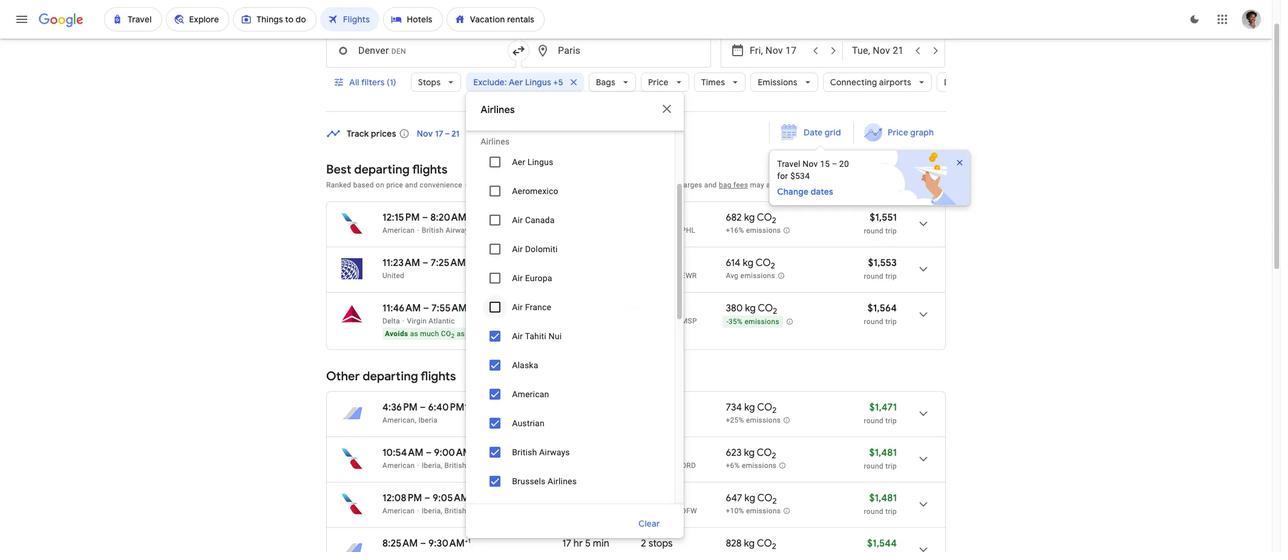 Task type: vqa. For each thing, say whether or not it's contained in the screenshot.
bottommost Price
yes



Task type: describe. For each thing, give the bounding box(es) containing it.
absorb
[[512, 330, 536, 338]]

+ for 7:25 am
[[466, 257, 469, 264]]

american for 9:05 am
[[383, 507, 415, 516]]

round for 1564 us dollars text box
[[864, 318, 884, 326]]

$534
[[790, 171, 810, 181]]

1 inside popup button
[[434, 13, 438, 23]]

airports
[[879, 77, 911, 88]]

2 fees from the left
[[734, 181, 748, 189]]

change appearance image
[[1180, 5, 1209, 34]]

flight details. leaves denver international airport at 4:36 pm on friday, november 17 and arrives at paris-orly airport at 6:40 pm on saturday, november 18. image
[[909, 399, 938, 429]]

bag
[[719, 181, 732, 189]]

leaves denver international airport at 8:25 am on friday, november 17 and arrives at paris-orly airport at 9:30 am on saturday, november 18. element
[[383, 537, 471, 550]]

734 kg co 2
[[726, 402, 777, 416]]

all
[[349, 77, 359, 88]]

other departing flights
[[326, 369, 456, 384]]

canada
[[525, 215, 555, 225]]

duration button
[[937, 68, 1000, 97]]

all filters (1) button
[[326, 68, 406, 97]]

emissions for 682
[[746, 226, 781, 235]]

price graph button
[[856, 122, 944, 143]]

8:25 am
[[383, 538, 418, 550]]

ewr
[[681, 272, 697, 280]]

0 vertical spatial british airways
[[422, 226, 473, 235]]

round for 1551 us dollars 'text field'
[[864, 227, 884, 235]]

emissions for 647
[[746, 507, 781, 516]]

departing for other
[[363, 369, 418, 384]]

1471 US dollars text field
[[870, 402, 897, 414]]

emissions
[[758, 77, 798, 88]]

Departure time: 8:25 AM. text field
[[383, 538, 418, 550]]

main menu image
[[15, 12, 29, 27]]

aer lingus
[[512, 157, 553, 167]]

msp
[[681, 317, 697, 326]]

departing for best
[[354, 162, 410, 177]]

2 for 828
[[772, 542, 776, 552]]

10:54 am – 9:00 am +
[[383, 447, 475, 459]]

flight details. leaves denver international airport at 11:46 am on friday, november 17 and arrives at paris charles de gaulle airport at 7:55 am on saturday, november 18. image
[[909, 300, 938, 329]]

total duration 12 hr 57 min. element
[[562, 493, 641, 507]]

none text field inside search box
[[521, 34, 711, 68]]

– for 12:08 pm
[[424, 493, 430, 505]]

track prices
[[347, 128, 396, 139]]

– for 11:23 am
[[422, 257, 428, 269]]

6
[[586, 447, 591, 459]]

44
[[656, 462, 665, 470]]

passenger assistance button
[[788, 181, 863, 189]]

clear
[[638, 519, 660, 530]]

nov inside travel nov 15 – 20 for $534 change dates
[[803, 159, 818, 169]]

flight details. leaves denver international airport at 12:08 pm on friday, november 17 and arrives at paris charles de gaulle airport at 9:05 am on saturday, november 18. image
[[909, 490, 938, 519]]

+ for 9:30 am
[[465, 537, 468, 545]]

Arrival time: 9:00 AM on  Saturday, November 18. text field
[[434, 447, 477, 459]]

647
[[726, 493, 742, 505]]

avoids as much co 2 as 12,601 trees absorb in a day
[[385, 330, 564, 340]]

co for 682
[[757, 212, 772, 224]]

bags
[[596, 77, 615, 88]]

1564 US dollars text field
[[868, 303, 897, 315]]

emissions for 614
[[741, 272, 775, 280]]

on
[[376, 181, 384, 189]]

air for air europa
[[512, 274, 523, 283]]

aer inside exclude: aer lingus +5 'popup button'
[[509, 77, 523, 88]]

7:55 am
[[432, 303, 467, 315]]

828 kg co 2
[[726, 538, 776, 552]]

in
[[538, 330, 544, 338]]

prices
[[483, 181, 504, 189]]

Arrival time: 9:05 AM on  Saturday, November 18. text field
[[433, 492, 475, 505]]

2 vertical spatial airlines
[[548, 477, 577, 487]]

brussels airlines
[[512, 477, 577, 487]]

Arrival time: 7:25 AM on  Saturday, November 18. text field
[[431, 257, 472, 269]]

united
[[383, 272, 404, 280]]

delta only image
[[612, 496, 660, 525]]

1 fees from the left
[[589, 181, 604, 189]]

623
[[726, 447, 742, 459]]

sort
[[895, 179, 912, 190]]

40
[[656, 317, 665, 326]]

ord
[[681, 462, 696, 470]]

0 vertical spatial airlines
[[481, 104, 515, 116]]

hr for 14 hr 6 min
[[574, 447, 584, 459]]

hr for 1 hr 10 min ewr
[[647, 272, 654, 280]]

17 – 21
[[435, 128, 460, 139]]

main content containing best departing flights
[[326, 122, 983, 553]]

8:25 am – 9:30 am + 1
[[383, 537, 471, 550]]

1 inside 8:25 am – 9:30 am + 1
[[468, 537, 471, 545]]

travel nov 15 – 20 for $534 change dates
[[777, 159, 849, 197]]

2 inside "element"
[[641, 538, 646, 550]]

kg for 380
[[745, 303, 756, 315]]

apply.
[[766, 181, 786, 189]]

co for 828
[[757, 538, 772, 550]]

Arrival time: 7:55 AM on  Saturday, November 18. text field
[[432, 302, 473, 315]]

trip for 1551 us dollars 'text field'
[[886, 227, 897, 235]]

optional
[[645, 181, 673, 189]]

stops button
[[411, 68, 461, 97]]

1 inside the '11:23 am – 7:25 am + 1'
[[469, 257, 472, 264]]

american,
[[383, 416, 417, 425]]

min for 14 hr 6 min
[[594, 447, 610, 459]]

kg for 623
[[744, 447, 755, 459]]

2 for 623
[[772, 451, 776, 461]]

Arrival time: 9:30 AM on  Saturday, November 18. text field
[[429, 537, 471, 550]]

total duration 17 hr 5 min. element
[[562, 538, 641, 552]]

14
[[562, 447, 572, 459]]

exclude:
[[473, 77, 507, 88]]

date
[[804, 127, 823, 138]]

+10%
[[726, 507, 744, 516]]

price
[[386, 181, 403, 189]]

+10% emissions
[[726, 507, 781, 516]]

co inside avoids as much co 2 as 12,601 trees absorb in a day
[[441, 330, 451, 338]]

– for 11:46 am
[[423, 303, 429, 315]]

adult.
[[624, 181, 643, 189]]

9:05 am
[[433, 493, 469, 505]]

8:20 am
[[430, 212, 467, 224]]

$1,481 round trip for 647
[[864, 493, 897, 516]]

1 button
[[412, 7, 460, 29]]

5
[[585, 538, 591, 550]]

Return text field
[[852, 34, 908, 67]]

only button
[[612, 293, 660, 322]]

kg for 647
[[745, 493, 755, 505]]

flight details. leaves denver international airport at 10:54 am on friday, november 17 and arrives at paris charles de gaulle airport at 9:00 am on saturday, november 18. image
[[909, 445, 938, 474]]

connecting
[[830, 77, 877, 88]]

$1,544
[[867, 538, 897, 550]]

1551 US dollars text field
[[870, 212, 897, 224]]

– for 4:36 pm
[[420, 402, 426, 414]]

0 horizontal spatial nov
[[417, 128, 433, 139]]

air dolomiti
[[512, 245, 558, 254]]

co for 647
[[757, 493, 773, 505]]

min for 1 hr 10 min ewr
[[667, 272, 679, 280]]

– for 8:25 am
[[420, 538, 426, 550]]

35%
[[729, 318, 743, 326]]

1 hr 10 min ewr
[[641, 272, 697, 280]]

layover (1 of 1) is a 1 hr 17 min layover at philadelphia international airport in philadelphia. element
[[641, 226, 720, 235]]

graph
[[910, 127, 934, 138]]

– for 10:54 am
[[426, 447, 432, 459]]

Departure time: 10:54 AM. text field
[[383, 447, 423, 459]]

track
[[347, 128, 369, 139]]

a
[[546, 330, 550, 338]]

price for price graph
[[888, 127, 908, 138]]

delta
[[383, 317, 400, 326]]

date grid button
[[772, 122, 851, 143]]

4:36 pm
[[383, 402, 418, 414]]

best
[[326, 162, 351, 177]]

12:15 pm
[[383, 212, 420, 224]]

hr for 17 hr 5 min
[[574, 538, 583, 550]]

tahiti
[[525, 332, 547, 341]]

all filters (1)
[[349, 77, 396, 88]]

614 kg co 2
[[726, 257, 775, 271]]

1 vertical spatial 17
[[562, 538, 571, 550]]

brussels
[[512, 477, 546, 487]]

british down arrival time: 9:05 am on  saturday, november 18. text field
[[445, 507, 466, 516]]

1 stop 1 hr 40 min msp
[[641, 303, 697, 326]]

round for the "$1,553" "text box"
[[864, 272, 884, 281]]

min inside 1 stop 1 hr 40 min msp
[[667, 317, 679, 326]]

Departure time: 11:23 AM. text field
[[383, 257, 420, 269]]

stop for 380
[[647, 303, 667, 315]]

kg for 682
[[744, 212, 755, 224]]

airways down arrival time: 9:05 am on  saturday, november 18. text field
[[468, 507, 495, 516]]

times
[[701, 77, 725, 88]]

1 hr 17 min phl
[[641, 226, 696, 235]]

avg
[[726, 272, 739, 280]]

2 stops
[[641, 538, 673, 550]]

learn more about tracked prices image
[[399, 128, 410, 139]]

734
[[726, 402, 742, 414]]

11:23 am
[[383, 257, 420, 269]]

1 vertical spatial airlines
[[481, 137, 510, 146]]

leaves denver international airport at 11:46 am on friday, november 17 and arrives at paris charles de gaulle airport at 7:55 am on saturday, november 18. element
[[383, 302, 473, 315]]

$1,553
[[868, 257, 897, 269]]

date grid
[[804, 127, 841, 138]]

trip for 1564 us dollars text box
[[886, 318, 897, 326]]

11:23 am – 7:25 am + 1
[[383, 257, 472, 269]]

close image
[[955, 158, 965, 168]]

1 stop flight. element for 647
[[641, 493, 667, 507]]

include
[[506, 181, 531, 189]]

2 for 614
[[771, 261, 775, 271]]

hr for 12 hr 57 min
[[574, 493, 583, 505]]

based
[[353, 181, 374, 189]]

stops
[[418, 77, 441, 88]]

647 kg co 2
[[726, 493, 777, 507]]

avoids
[[385, 330, 408, 338]]

Arrival time: 8:20 AM on  Saturday, November 18. text field
[[430, 211, 473, 224]]

phl
[[681, 226, 696, 235]]

air for air canada
[[512, 215, 523, 225]]

flight details. leaves denver international airport at 8:25 am on friday, november 17 and arrives at paris-orly airport at 9:30 am on saturday, november 18. image
[[909, 536, 938, 553]]

kg for 734
[[744, 402, 755, 414]]

+ for 9:00 am
[[471, 447, 475, 455]]

Departure time: 12:08 PM. text field
[[383, 493, 422, 505]]

co for 614
[[756, 257, 771, 269]]

air for air dolomiti
[[512, 245, 523, 254]]

emissions button
[[751, 68, 818, 97]]

emissions for 623
[[742, 462, 777, 470]]

7:25 am
[[431, 257, 466, 269]]



Task type: locate. For each thing, give the bounding box(es) containing it.
0 horizontal spatial british airways
[[422, 226, 473, 235]]

price button
[[641, 68, 689, 97]]

iberia,
[[422, 462, 443, 470], [422, 507, 443, 516]]

+6% emissions
[[726, 462, 777, 470]]

+ for 9:05 am
[[469, 492, 473, 500]]

co
[[757, 212, 772, 224], [756, 257, 771, 269], [758, 303, 773, 315], [441, 330, 451, 338], [757, 402, 772, 414], [757, 447, 772, 459], [757, 493, 773, 505], [757, 538, 772, 550]]

2 1 stop flight. element from the top
[[641, 493, 667, 507]]

2 for 734
[[772, 406, 777, 416]]

5 air from the top
[[512, 332, 523, 341]]

iberia, down leaves denver international airport at 12:08 pm on friday, november 17 and arrives at paris charles de gaulle airport at 9:05 am on saturday, november 18. element
[[422, 507, 443, 516]]

0 vertical spatial stop
[[647, 303, 667, 315]]

air for air tahiti nui
[[512, 332, 523, 341]]

emissions down 623 kg co 2
[[742, 462, 777, 470]]

flights up 6:40 pm
[[421, 369, 456, 384]]

total duration 14 hr 6 min. element
[[562, 447, 641, 461]]

5 trip from the top
[[886, 462, 897, 471]]

+ for 6:40 pm
[[464, 401, 468, 409]]

1 as from the left
[[410, 330, 418, 338]]

None text field
[[326, 34, 516, 68]]

1 $1,481 from the top
[[869, 447, 897, 459]]

round inside $1,551 round trip
[[864, 227, 884, 235]]

+ inside 11:46 am – 7:55 am +
[[467, 302, 470, 310]]

price up close dialog image
[[648, 77, 669, 88]]

0 vertical spatial $1,481 round trip
[[864, 447, 897, 471]]

1 iberia, from the top
[[422, 462, 443, 470]]

hr for 3 hr 44 min ord
[[647, 462, 654, 470]]

1 vertical spatial departing
[[363, 369, 418, 384]]

11:46 am
[[383, 303, 421, 315]]

0 horizontal spatial for
[[606, 181, 615, 189]]

0 horizontal spatial price
[[648, 77, 669, 88]]

1 round from the top
[[864, 227, 884, 235]]

+ for 8:20 am
[[467, 211, 470, 219]]

price for price
[[648, 77, 669, 88]]

– left 9:00 am
[[426, 447, 432, 459]]

stop
[[647, 303, 667, 315], [647, 493, 667, 505]]

$1,481 left flight details. leaves denver international airport at 12:08 pm on friday, november 17 and arrives at paris charles de gaulle airport at 9:05 am on saturday, november 18. image
[[869, 493, 897, 505]]

round for 1481 us dollars text box
[[864, 508, 884, 516]]

1 inside 12:15 pm – 8:20 am + 1
[[470, 211, 473, 219]]

14 hr 6 min
[[562, 447, 610, 459]]

2 for 682
[[772, 216, 777, 226]]

prices include required taxes + fees for 1 adult. optional charges and bag fees may apply. passenger assistance
[[483, 181, 863, 189]]

clear button
[[624, 510, 674, 539]]

+ inside 8:25 am – 9:30 am + 1
[[465, 537, 468, 545]]

$1,481 round trip up 1481 us dollars text box
[[864, 447, 897, 471]]

2 up -35% emissions
[[773, 306, 777, 317]]

kg inside 734 kg co 2
[[744, 402, 755, 414]]

travel
[[777, 159, 801, 169]]

1 vertical spatial stop
[[647, 493, 667, 505]]

682 kg co 2
[[726, 212, 777, 226]]

british airways
[[422, 226, 473, 235], [512, 448, 570, 458]]

1 stop flight. element up 40
[[641, 303, 667, 317]]

None text field
[[521, 34, 711, 68]]

– inside 12:15 pm – 8:20 am + 1
[[422, 212, 428, 224]]

2 inside 380 kg co 2
[[773, 306, 777, 317]]

co up -35% emissions
[[758, 303, 773, 315]]

1 vertical spatial dates
[[811, 186, 834, 197]]

2 right the 828
[[772, 542, 776, 552]]

close dialog image
[[660, 102, 674, 116]]

lingus up the required
[[528, 157, 553, 167]]

1 vertical spatial british airways
[[512, 448, 570, 458]]

2 iberia, british airways from the top
[[422, 507, 495, 516]]

kg right the 828
[[744, 538, 755, 550]]

+16% emissions
[[726, 226, 781, 235]]

round for the 1471 us dollars text field
[[864, 417, 884, 425]]

emissions
[[746, 226, 781, 235], [741, 272, 775, 280], [745, 318, 779, 326], [746, 417, 781, 425], [742, 462, 777, 470], [746, 507, 781, 516]]

co down 'atlantic'
[[441, 330, 451, 338]]

$1,564
[[868, 303, 897, 315]]

0 vertical spatial $1,481
[[869, 447, 897, 459]]

– left 9:05 am at the left of page
[[424, 493, 430, 505]]

0 horizontal spatial fees
[[589, 181, 604, 189]]

0 horizontal spatial and
[[405, 181, 418, 189]]

kg up '+25% emissions'
[[744, 402, 755, 414]]

sort by:
[[895, 179, 927, 190]]

none search field containing airlines
[[326, 7, 1000, 553]]

0 vertical spatial price
[[648, 77, 669, 88]]

1 air from the top
[[512, 215, 523, 225]]

Arrival time: 6:40 PM on  Saturday, November 18. text field
[[428, 401, 470, 414]]

stop for 647
[[647, 493, 667, 505]]

2 inside 682 kg co 2
[[772, 216, 777, 226]]

6 trip from the top
[[886, 508, 897, 516]]

round down 1481 us dollars text field
[[864, 462, 884, 471]]

air left canada on the top of page
[[512, 215, 523, 225]]

trip inside the $1,564 round trip
[[886, 318, 897, 326]]

min for 17 hr 5 min
[[593, 538, 609, 550]]

co right the 828
[[757, 538, 772, 550]]

co inside 682 kg co 2
[[757, 212, 772, 224]]

0 horizontal spatial as
[[410, 330, 418, 338]]

layover (1 of 1) is a 1 hr 40 min layover at minneapolis–saint paul international airport in minneapolis. element
[[641, 317, 720, 326]]

1544 US dollars text field
[[867, 538, 897, 550]]

1 inside 4:36 pm – 6:40 pm + 1
[[468, 401, 470, 409]]

828
[[726, 538, 742, 550]]

american down departure time: 12:15 pm. text box
[[383, 226, 415, 235]]

nui
[[549, 332, 562, 341]]

1
[[434, 13, 438, 23], [617, 181, 622, 189], [470, 211, 473, 219], [641, 226, 645, 235], [469, 257, 472, 264], [641, 272, 645, 280], [641, 303, 645, 315], [641, 317, 645, 326], [468, 401, 470, 409], [641, 493, 645, 505], [468, 537, 471, 545]]

2 as from the left
[[457, 330, 465, 338]]

learn more about ranking image
[[465, 180, 476, 191]]

stop inside '1 stop dfw'
[[647, 493, 667, 505]]

3 air from the top
[[512, 274, 523, 283]]

5 round from the top
[[864, 462, 884, 471]]

price inside the price graph button
[[888, 127, 908, 138]]

– inside 8:25 am – 9:30 am + 1
[[420, 538, 426, 550]]

emissions down 682 kg co 2 on the right
[[746, 226, 781, 235]]

min left phl
[[667, 226, 679, 235]]

co up +6% emissions
[[757, 447, 772, 459]]

kg up '+10% emissions'
[[745, 493, 755, 505]]

co for 623
[[757, 447, 772, 459]]

3 trip from the top
[[886, 318, 897, 326]]

3 round from the top
[[864, 318, 884, 326]]

1 vertical spatial price
[[888, 127, 908, 138]]

+ inside 4:36 pm – 6:40 pm + 1
[[464, 401, 468, 409]]

round down $1,471 on the bottom of page
[[864, 417, 884, 425]]

any
[[512, 128, 528, 139]]

iberia, down leaves denver international airport at 10:54 am on friday, november 17 and arrives at paris charles de gaulle airport at 9:00 am on saturday, november 18. element
[[422, 462, 443, 470]]

iberia, for 9:05 am
[[422, 507, 443, 516]]

day
[[552, 330, 564, 338]]

emissions down 380 kg co 2
[[745, 318, 779, 326]]

round inside the $1,553 round trip
[[864, 272, 884, 281]]

+6%
[[726, 462, 740, 470]]

1 horizontal spatial price
[[888, 127, 908, 138]]

0 vertical spatial iberia,
[[422, 462, 443, 470]]

trip inside $1,471 round trip
[[886, 417, 897, 425]]

2 left "stops"
[[641, 538, 646, 550]]

round inside the $1,564 round trip
[[864, 318, 884, 326]]

trip down $1,564
[[886, 318, 897, 326]]

Departure time: 4:36 PM. text field
[[383, 402, 418, 414]]

trip down $1,551
[[886, 227, 897, 235]]

2 air from the top
[[512, 245, 523, 254]]

airlines up 12
[[548, 477, 577, 487]]

min for 1 hr 17 min phl
[[667, 226, 679, 235]]

emissions down 647 kg co 2 on the right
[[746, 507, 781, 516]]

12
[[562, 493, 571, 505]]

$1,481 for 623
[[869, 447, 897, 459]]

co up '+10% emissions'
[[757, 493, 773, 505]]

air left france
[[512, 303, 523, 312]]

co for 734
[[757, 402, 772, 414]]

+25%
[[726, 417, 744, 425]]

american inside search box
[[512, 390, 549, 399]]

atlantic
[[429, 317, 455, 326]]

– left 8:20 am at the top
[[422, 212, 428, 224]]

required
[[533, 181, 561, 189]]

trees
[[492, 330, 510, 338]]

2 inside 614 kg co 2
[[771, 261, 775, 271]]

0 vertical spatial flights
[[412, 162, 448, 177]]

None search field
[[326, 7, 1000, 553]]

1 stop from the top
[[647, 303, 667, 315]]

0 vertical spatial 17
[[656, 226, 665, 235]]

2 $1,481 round trip from the top
[[864, 493, 897, 516]]

main content
[[326, 122, 983, 553]]

1 stop flight. element
[[641, 303, 667, 317], [641, 493, 667, 507]]

1 iberia, british airways from the top
[[422, 462, 495, 470]]

kg up avg emissions
[[743, 257, 754, 269]]

2 up +6% emissions
[[772, 451, 776, 461]]

1 and from the left
[[405, 181, 418, 189]]

1 horizontal spatial nov
[[803, 159, 818, 169]]

– inside 10:54 am – 9:00 am +
[[426, 447, 432, 459]]

kg inside 614 kg co 2
[[743, 257, 754, 269]]

bag fees button
[[719, 181, 748, 189]]

1 horizontal spatial for
[[777, 171, 788, 181]]

kg inside 380 kg co 2
[[745, 303, 756, 315]]

trip down the "$1,553" "text box"
[[886, 272, 897, 281]]

trip down 1481 us dollars text box
[[886, 508, 897, 516]]

3
[[641, 462, 645, 470]]

0 vertical spatial nov
[[417, 128, 433, 139]]

kg up +16% emissions
[[744, 212, 755, 224]]

hr left 6
[[574, 447, 584, 459]]

1 stop flight. element up 'clear' button
[[641, 493, 667, 507]]

british down leaves denver international airport at 12:15 pm on friday, november 17 and arrives at paris charles de gaulle airport at 8:20 am on saturday, november 18. element
[[422, 226, 444, 235]]

1 horizontal spatial dates
[[811, 186, 834, 197]]

– for 12:15 pm
[[422, 212, 428, 224]]

lingus left +5
[[525, 77, 551, 88]]

0 horizontal spatial 17
[[562, 538, 571, 550]]

(1)
[[387, 77, 396, 88]]

+ inside the '11:23 am – 7:25 am + 1'
[[466, 257, 469, 264]]

british down austrian
[[512, 448, 537, 458]]

british airways up the 'brussels airlines'
[[512, 448, 570, 458]]

2 stop from the top
[[647, 493, 667, 505]]

0 vertical spatial iberia, british airways
[[422, 462, 495, 470]]

kg inside 828 kg co 2
[[744, 538, 755, 550]]

kg inside 647 kg co 2
[[745, 493, 755, 505]]

4 air from the top
[[512, 303, 523, 312]]

price left graph
[[888, 127, 908, 138]]

nov up '$534' in the right top of the page
[[803, 159, 818, 169]]

leaves denver international airport at 12:08 pm on friday, november 17 and arrives at paris charles de gaulle airport at 9:05 am on saturday, november 18. element
[[383, 492, 475, 505]]

min right 6
[[594, 447, 610, 459]]

co inside 623 kg co 2
[[757, 447, 772, 459]]

– inside 4:36 pm – 6:40 pm + 1
[[420, 402, 426, 414]]

1 vertical spatial nov
[[803, 159, 818, 169]]

kg for 614
[[743, 257, 754, 269]]

1 horizontal spatial british airways
[[512, 448, 570, 458]]

flight details. leaves denver international airport at 12:15 pm on friday, november 17 and arrives at paris charles de gaulle airport at 8:20 am on saturday, november 18. image
[[909, 209, 938, 238]]

aer right exclude:
[[509, 77, 523, 88]]

17 left phl
[[656, 226, 665, 235]]

as left 12,601
[[457, 330, 465, 338]]

2 down 'atlantic'
[[451, 333, 455, 340]]

trip for the 1471 us dollars text field
[[886, 417, 897, 425]]

hr left phl
[[647, 226, 654, 235]]

fees right taxes
[[589, 181, 604, 189]]

price graph
[[888, 127, 934, 138]]

charges
[[675, 181, 702, 189]]

co up '+25% emissions'
[[757, 402, 772, 414]]

$1,481 for 647
[[869, 493, 897, 505]]

0 vertical spatial dates
[[530, 128, 553, 139]]

much
[[420, 330, 439, 338]]

hr right the 3
[[647, 462, 654, 470]]

lingus inside 'popup button'
[[525, 77, 551, 88]]

trip for 1481 us dollars text field
[[886, 462, 897, 471]]

trip for 1481 us dollars text box
[[886, 508, 897, 516]]

kg up -35% emissions
[[745, 303, 756, 315]]

co inside 380 kg co 2
[[758, 303, 773, 315]]

1 vertical spatial iberia,
[[422, 507, 443, 516]]

– left 7:25 am
[[422, 257, 428, 269]]

emissions down 614 kg co 2
[[741, 272, 775, 280]]

flights for best departing flights
[[412, 162, 448, 177]]

1481 US dollars text field
[[869, 493, 897, 505]]

times button
[[694, 68, 746, 97]]

filters
[[361, 77, 385, 88]]

$1,481 round trip for 623
[[864, 447, 897, 471]]

1 trip from the top
[[886, 227, 897, 235]]

air france
[[512, 303, 551, 312]]

2 inside 734 kg co 2
[[772, 406, 777, 416]]

dfw
[[681, 507, 697, 516]]

ranked
[[326, 181, 351, 189]]

layover (1 of 1) is a 1 hr 10 min layover at newark liberty international airport in newark. element
[[641, 271, 720, 281]]

and left bag
[[704, 181, 717, 189]]

american
[[383, 226, 415, 235], [512, 390, 549, 399], [383, 462, 415, 470], [383, 507, 415, 516]]

round for 1481 us dollars text field
[[864, 462, 884, 471]]

– inside 12:08 pm – 9:05 am +
[[424, 493, 430, 505]]

hr inside 1 stop 1 hr 40 min msp
[[647, 317, 654, 326]]

hr for 1 hr 17 min phl
[[647, 226, 654, 235]]

airlines left any at the top left
[[481, 137, 510, 146]]

round down the "$1,553" "text box"
[[864, 272, 884, 281]]

trip
[[886, 227, 897, 235], [886, 272, 897, 281], [886, 318, 897, 326], [886, 417, 897, 425], [886, 462, 897, 471], [886, 508, 897, 516]]

for inside travel nov 15 – 20 for $534 change dates
[[777, 171, 788, 181]]

departing up the on at top
[[354, 162, 410, 177]]

2 up +16% emissions
[[772, 216, 777, 226]]

2 round from the top
[[864, 272, 884, 281]]

american for 8:20 am
[[383, 226, 415, 235]]

trip for the "$1,553" "text box"
[[886, 272, 897, 281]]

connecting airports
[[830, 77, 911, 88]]

british inside search box
[[512, 448, 537, 458]]

0 vertical spatial departing
[[354, 162, 410, 177]]

2 and from the left
[[704, 181, 717, 189]]

12:08 pm – 9:05 am +
[[383, 492, 473, 505]]

1 vertical spatial iberia, british airways
[[422, 507, 495, 516]]

dates inside travel nov 15 – 20 for $534 change dates
[[811, 186, 834, 197]]

austrian
[[512, 419, 545, 429]]

round down 1481 us dollars text box
[[864, 508, 884, 516]]

co inside 734 kg co 2
[[757, 402, 772, 414]]

co up +16% emissions
[[757, 212, 772, 224]]

kg for 828
[[744, 538, 755, 550]]

1 horizontal spatial and
[[704, 181, 717, 189]]

swap origin and destination. image
[[511, 44, 526, 58]]

co for 380
[[758, 303, 773, 315]]

9:30 am
[[429, 538, 465, 550]]

as down the virgin
[[410, 330, 418, 338]]

stop up 'clear' button
[[647, 493, 667, 505]]

1 vertical spatial aer
[[512, 157, 525, 167]]

4 trip from the top
[[886, 417, 897, 425]]

american down 10:54 am
[[383, 462, 415, 470]]

british airways inside search box
[[512, 448, 570, 458]]

iberia, british airways for 9:00 am
[[422, 462, 495, 470]]

+25% emissions
[[726, 417, 781, 425]]

airways down arrival time: 9:00 am on  saturday, november 18. text box on the bottom left
[[468, 462, 495, 470]]

+
[[583, 181, 587, 189], [467, 211, 470, 219], [466, 257, 469, 264], [467, 302, 470, 310], [464, 401, 468, 409], [471, 447, 475, 455], [469, 492, 473, 500], [465, 537, 468, 545]]

nov right learn more about tracked prices image
[[417, 128, 433, 139]]

airways
[[446, 226, 473, 235], [539, 448, 570, 458], [468, 462, 495, 470], [468, 507, 495, 516]]

0 horizontal spatial dates
[[530, 128, 553, 139]]

– inside the '11:23 am – 7:25 am + 1'
[[422, 257, 428, 269]]

trip down $1,471 on the bottom of page
[[886, 417, 897, 425]]

1 vertical spatial 1 stop flight. element
[[641, 493, 667, 507]]

kg up +6% emissions
[[744, 447, 755, 459]]

$1,481
[[869, 447, 897, 459], [869, 493, 897, 505]]

best departing flights
[[326, 162, 448, 177]]

2
[[772, 216, 777, 226], [771, 261, 775, 271], [773, 306, 777, 317], [451, 333, 455, 340], [772, 406, 777, 416], [772, 451, 776, 461], [773, 496, 777, 507], [641, 538, 646, 550], [772, 542, 776, 552]]

1 vertical spatial $1,481 round trip
[[864, 493, 897, 516]]

min inside 'element'
[[667, 462, 679, 470]]

and right price
[[405, 181, 418, 189]]

11:46 am – 7:55 am +
[[383, 302, 470, 315]]

air
[[512, 215, 523, 225], [512, 245, 523, 254], [512, 274, 523, 283], [512, 303, 523, 312], [512, 332, 523, 341]]

+ inside 12:08 pm – 9:05 am +
[[469, 492, 473, 500]]

stop inside 1 stop 1 hr 40 min msp
[[647, 303, 667, 315]]

air europa
[[512, 274, 552, 283]]

2 for 647
[[773, 496, 777, 507]]

+ inside 10:54 am – 9:00 am +
[[471, 447, 475, 455]]

trip inside $1,551 round trip
[[886, 227, 897, 235]]

change dates button
[[777, 186, 860, 198]]

kg inside 623 kg co 2
[[744, 447, 755, 459]]

change
[[777, 186, 809, 197]]

2 iberia, from the top
[[422, 507, 443, 516]]

+5
[[553, 77, 563, 88]]

leaves denver international airport at 4:36 pm on friday, november 17 and arrives at paris-orly airport at 6:40 pm on saturday, november 18. element
[[383, 401, 470, 414]]

iberia
[[418, 416, 438, 425]]

virgin atlantic
[[407, 317, 455, 326]]

kg
[[744, 212, 755, 224], [743, 257, 754, 269], [745, 303, 756, 315], [744, 402, 755, 414], [744, 447, 755, 459], [745, 493, 755, 505], [744, 538, 755, 550]]

american down 12:08 pm
[[383, 507, 415, 516]]

british airways down 8:20 am at the top
[[422, 226, 473, 235]]

1 horizontal spatial as
[[457, 330, 465, 338]]

6 round from the top
[[864, 508, 884, 516]]

lingus
[[525, 77, 551, 88], [528, 157, 553, 167]]

find the best price region
[[326, 122, 983, 206]]

2 up '+25% emissions'
[[772, 406, 777, 416]]

hr inside 'element'
[[647, 462, 654, 470]]

1 horizontal spatial 17
[[656, 226, 665, 235]]

iberia, british airways down arrival time: 9:05 am on  saturday, november 18. text field
[[422, 507, 495, 516]]

Departure time: 11:46 AM. text field
[[383, 303, 421, 315]]

6:40 pm
[[428, 402, 464, 414]]

air left 'dolomiti'
[[512, 245, 523, 254]]

hr left 10
[[647, 272, 654, 280]]

airlines down exclude:
[[481, 104, 515, 116]]

layover (1 of 1) is a 3 hr 44 min layover at o'hare international airport in chicago. element
[[641, 461, 720, 471]]

for down travel
[[777, 171, 788, 181]]

price inside price popup button
[[648, 77, 669, 88]]

co inside 647 kg co 2
[[757, 493, 773, 505]]

1 vertical spatial flights
[[421, 369, 456, 384]]

1481 US dollars text field
[[869, 447, 897, 459]]

1 stop flight. element for 380
[[641, 303, 667, 317]]

1 vertical spatial $1,481
[[869, 493, 897, 505]]

min right 10
[[667, 272, 679, 280]]

emissions down 734 kg co 2
[[746, 417, 781, 425]]

+ for 7:55 am
[[467, 302, 470, 310]]

flights for other departing flights
[[421, 369, 456, 384]]

emissions for 734
[[746, 417, 781, 425]]

min for 12 hr 57 min
[[598, 493, 614, 505]]

2 for 380
[[773, 306, 777, 317]]

1 1 stop flight. element from the top
[[641, 303, 667, 317]]

1 vertical spatial lingus
[[528, 157, 553, 167]]

2 $1,481 from the top
[[869, 493, 897, 505]]

air for air france
[[512, 303, 523, 312]]

2 inside 828 kg co 2
[[772, 542, 776, 552]]

leaves denver international airport at 12:15 pm on friday, november 17 and arrives at paris charles de gaulle airport at 8:20 am on saturday, november 18. element
[[383, 211, 473, 224]]

total duration 12 hr 9 min. element
[[562, 303, 641, 317]]

iberia, for 9:00 am
[[422, 462, 443, 470]]

co inside 828 kg co 2
[[757, 538, 772, 550]]

$1,481 down $1,471 round trip
[[869, 447, 897, 459]]

min right 44
[[667, 462, 679, 470]]

0 vertical spatial lingus
[[525, 77, 551, 88]]

3 hr 44 min ord
[[641, 462, 696, 470]]

$1,481 round trip up $1,544 on the right of the page
[[864, 493, 897, 516]]

–
[[422, 212, 428, 224], [422, 257, 428, 269], [423, 303, 429, 315], [420, 402, 426, 414], [426, 447, 432, 459], [424, 493, 430, 505], [420, 538, 426, 550]]

co inside 614 kg co 2
[[756, 257, 771, 269]]

1553 US dollars text field
[[868, 257, 897, 269]]

air tahiti nui
[[512, 332, 562, 341]]

4 round from the top
[[864, 417, 884, 425]]

iberia, british airways for 9:05 am
[[422, 507, 495, 516]]

flight details. leaves denver international airport at 11:23 am on friday, november 17 and arrives at paris charles de gaulle airport at 7:25 am on saturday, november 18. image
[[909, 255, 938, 284]]

+ inside 12:15 pm – 8:20 am + 1
[[467, 211, 470, 219]]

10
[[656, 272, 665, 280]]

round
[[864, 227, 884, 235], [864, 272, 884, 281], [864, 318, 884, 326], [864, 417, 884, 425], [864, 462, 884, 471], [864, 508, 884, 516]]

2 inside 623 kg co 2
[[772, 451, 776, 461]]

iberia, british airways down arrival time: 9:00 am on  saturday, november 18. text box on the bottom left
[[422, 462, 495, 470]]

0 vertical spatial 1 stop flight. element
[[641, 303, 667, 317]]

$1,551
[[870, 212, 897, 224]]

leaves denver international airport at 10:54 am on friday, november 17 and arrives at paris charles de gaulle airport at 9:00 am on saturday, november 18. element
[[383, 447, 477, 459]]

departing up 4:36 pm
[[363, 369, 418, 384]]

leaves denver international airport at 11:23 am on friday, november 17 and arrives at paris charles de gaulle airport at 7:25 am on saturday, november 18. element
[[383, 257, 472, 269]]

co up avg emissions
[[756, 257, 771, 269]]

2 inside avoids as much co 2 as 12,601 trees absorb in a day
[[451, 333, 455, 340]]

passenger
[[788, 181, 824, 189]]

round down $1,564
[[864, 318, 884, 326]]

1 inside '1 stop dfw'
[[641, 493, 645, 505]]

min for 3 hr 44 min ord
[[667, 462, 679, 470]]

1 horizontal spatial fees
[[734, 181, 748, 189]]

2 trip from the top
[[886, 272, 897, 281]]

airways down 'arrival time: 8:20 am on  saturday, november 18.' text field
[[446, 226, 473, 235]]

air left europa
[[512, 274, 523, 283]]

17 left 5
[[562, 538, 571, 550]]

2 inside 647 kg co 2
[[773, 496, 777, 507]]

american for 9:00 am
[[383, 462, 415, 470]]

Departure time: 12:15 PM. text field
[[383, 212, 420, 224]]

airways inside search box
[[539, 448, 570, 458]]

– up virgin atlantic
[[423, 303, 429, 315]]

prices
[[371, 128, 396, 139]]

1 $1,481 round trip from the top
[[864, 447, 897, 471]]

round inside $1,471 round trip
[[864, 417, 884, 425]]

2 stops flight. element
[[641, 538, 673, 552]]

kg inside 682 kg co 2
[[744, 212, 755, 224]]

0 vertical spatial aer
[[509, 77, 523, 88]]

2 up avg emissions
[[771, 261, 775, 271]]

british down 9:00 am
[[445, 462, 466, 470]]

– inside 11:46 am – 7:55 am +
[[423, 303, 429, 315]]

Departure text field
[[750, 34, 806, 67]]

12:15 pm – 8:20 am + 1
[[383, 211, 473, 224]]

hr
[[647, 226, 654, 235], [647, 272, 654, 280], [647, 317, 654, 326], [574, 447, 584, 459], [647, 462, 654, 470], [574, 493, 583, 505], [574, 538, 583, 550]]

trip inside the $1,553 round trip
[[886, 272, 897, 281]]

flights up convenience
[[412, 162, 448, 177]]



